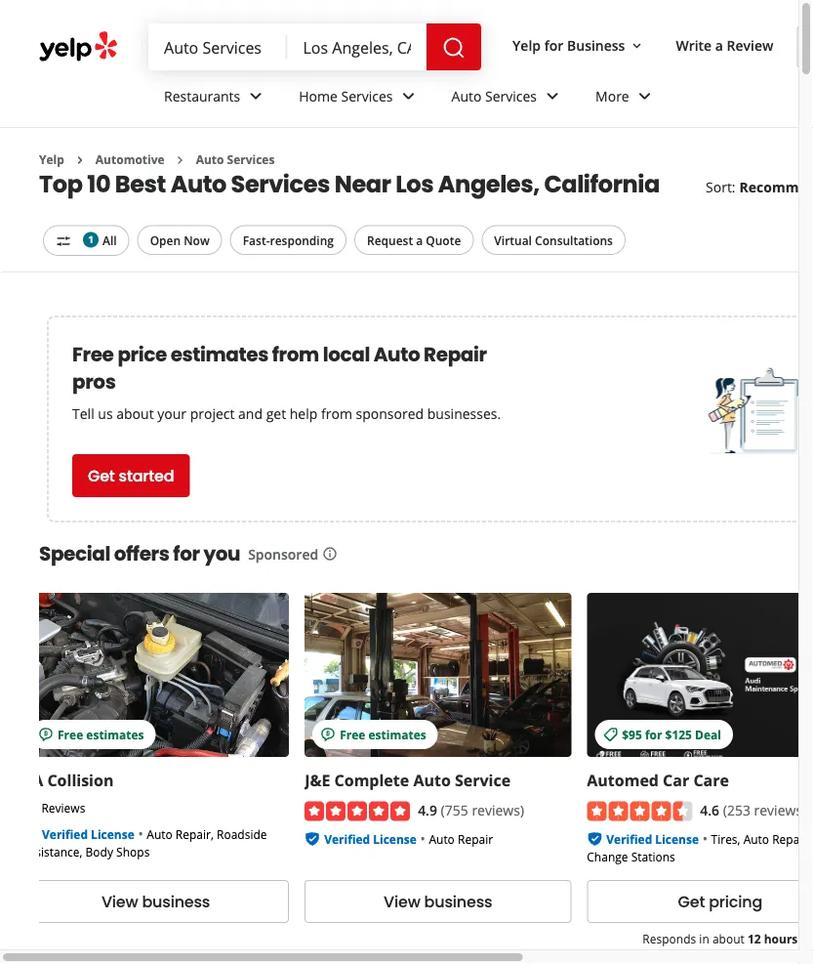 Task type: vqa. For each thing, say whether or not it's contained in the screenshot.
1st 16 trending v2 image from the top
no



Task type: describe. For each thing, give the bounding box(es) containing it.
auto up now
[[171, 167, 227, 200]]

get pricing
[[679, 891, 763, 913]]

free price estimates from local auto repair pros image
[[709, 363, 806, 461]]

local
[[323, 341, 370, 368]]

business
[[568, 36, 626, 54]]

1 horizontal spatial auto services link
[[436, 70, 580, 127]]

open now
[[150, 232, 210, 248]]

24 chevron down v2 image
[[397, 84, 421, 108]]

angeles,
[[439, 167, 540, 200]]

estimates for ca collision
[[86, 726, 144, 742]]

16 filter v2 image
[[56, 233, 71, 249]]

free for ca collision
[[58, 726, 83, 742]]

automotive
[[96, 151, 165, 168]]

Find text field
[[164, 36, 272, 58]]

auto right 16 chevron right v2 icon
[[196, 151, 224, 168]]

verified license button for automed car care
[[607, 830, 700, 848]]

special
[[39, 540, 110, 567]]

more
[[596, 87, 630, 105]]

virtual
[[495, 232, 532, 248]]

services down restaurants link
[[227, 151, 275, 168]]

home
[[299, 87, 338, 105]]

body
[[86, 844, 113, 860]]

16 chevron down v2 image
[[630, 38, 645, 54]]

consultations
[[536, 232, 614, 248]]

free for j&e complete auto service
[[340, 726, 366, 742]]

top 10 best auto services near los angeles, california
[[39, 167, 660, 200]]

yelp link
[[39, 151, 64, 168]]

0 horizontal spatial verified license
[[42, 826, 135, 843]]

0 horizontal spatial auto services
[[196, 151, 275, 168]]

responding
[[270, 232, 334, 248]]

automed car care link
[[587, 770, 730, 791]]

care
[[694, 770, 730, 791]]

verified for j&e complete auto service
[[325, 832, 370, 848]]

price
[[118, 341, 167, 368]]

free estimates link for j&e complete auto service
[[305, 593, 572, 757]]

collision
[[47, 770, 114, 791]]

license for automed car care
[[656, 832, 700, 848]]

view for ca collision
[[102, 891, 138, 913]]

(755
[[441, 801, 469, 819]]

free price estimates from local auto repair pros tell us about your project and get help from sponsored businesses.
[[72, 341, 501, 422]]

project
[[190, 404, 235, 422]]

write
[[677, 36, 712, 54]]

pricing
[[710, 891, 763, 913]]

1 horizontal spatial from
[[321, 404, 353, 422]]

search image
[[443, 36, 466, 60]]

sponsored
[[356, 404, 424, 422]]

us
[[98, 404, 113, 422]]

verified license for automed car care
[[607, 832, 700, 848]]

repair, inside auto repair, roadside assistance, body shops
[[176, 826, 214, 843]]

get
[[266, 404, 286, 422]]

view for j&e complete auto service
[[384, 891, 421, 913]]

home services link
[[284, 70, 436, 127]]

restaurants link
[[149, 70, 284, 127]]

16 info v2 image
[[323, 546, 338, 562]]

tires, auto repair, 
[[587, 832, 814, 865]]

sponsored
[[248, 545, 319, 563]]

recommen button
[[740, 178, 814, 196]]

get started
[[88, 465, 174, 487]]

16 chevron right v2 image
[[173, 152, 188, 168]]

automed
[[587, 770, 659, 791]]

shops
[[116, 844, 150, 860]]

tell
[[72, 404, 94, 422]]

16 deal v2 image
[[603, 727, 619, 743]]

auto repair, roadside assistance, body shops
[[22, 826, 267, 860]]

service
[[455, 770, 511, 791]]

auto down (755
[[429, 832, 455, 848]]

auto inside business categories element
[[452, 87, 482, 105]]

top
[[39, 167, 83, 200]]

get for get pricing
[[679, 891, 706, 913]]

16 free estimates v2 image for j&e complete auto service
[[321, 727, 336, 743]]

in
[[700, 931, 710, 947]]

4.9 star rating image
[[305, 802, 410, 821]]

reviews) for automed car care
[[755, 801, 807, 819]]

view business link for j&e complete auto service
[[305, 881, 572, 924]]

$95
[[623, 726, 643, 742]]

fast-responding
[[243, 232, 334, 248]]

free estimates link for ca collision
[[22, 593, 289, 757]]

auto inside free price estimates from local auto repair pros tell us about your project and get help from sponsored businesses.
[[374, 341, 420, 368]]

12
[[748, 931, 762, 947]]

no
[[22, 800, 38, 816]]

get pricing button
[[587, 881, 814, 924]]

all
[[103, 232, 117, 248]]

virtual consultations
[[495, 232, 614, 248]]

Near text field
[[303, 36, 411, 58]]

california
[[545, 167, 660, 200]]

verified license button for j&e complete auto service
[[325, 830, 417, 848]]

assistance,
[[22, 844, 83, 860]]

recommen
[[740, 178, 814, 196]]

16 verified v2 image for automed car care
[[587, 832, 603, 847]]

review
[[727, 36, 774, 54]]

near
[[335, 167, 391, 200]]

ca
[[22, 770, 43, 791]]

started
[[119, 465, 174, 487]]

yelp for yelp link
[[39, 151, 64, 168]]

fast-
[[243, 232, 270, 248]]

4.9 (755 reviews)
[[418, 801, 525, 819]]

yelp for yelp for business
[[513, 36, 541, 54]]

sort:
[[706, 178, 736, 196]]

1
[[88, 233, 94, 246]]

tires,
[[712, 832, 741, 848]]

24 chevron down v2 image for auto services
[[541, 84, 565, 108]]

4.6 star rating image
[[587, 802, 693, 821]]

view business link for ca collision
[[22, 881, 289, 924]]

0 horizontal spatial auto services link
[[196, 151, 275, 168]]

automotive link
[[96, 151, 165, 168]]

car
[[664, 770, 690, 791]]

about inside free price estimates from local auto repair pros tell us about your project and get help from sponsored businesses.
[[116, 404, 154, 422]]

0 horizontal spatial license
[[91, 826, 135, 843]]

4.6 (253 reviews)
[[701, 801, 807, 819]]

1 vertical spatial repair
[[458, 832, 494, 848]]

auto inside auto repair, roadside assistance, body shops
[[147, 826, 173, 843]]

fast-responding button
[[230, 225, 347, 255]]

1 all
[[88, 232, 117, 248]]

j&e complete auto service
[[305, 770, 511, 791]]

verified license for j&e complete auto service
[[325, 832, 417, 848]]

you
[[204, 540, 240, 567]]

0 vertical spatial from
[[272, 341, 319, 368]]

request a quote
[[367, 232, 461, 248]]



Task type: locate. For each thing, give the bounding box(es) containing it.
services up fast-responding button
[[231, 167, 330, 200]]

16 free estimates v2 image for ca collision
[[38, 727, 54, 743]]

a for request
[[416, 232, 423, 248]]

pros
[[72, 368, 116, 396]]

(253
[[724, 801, 751, 819]]

1 vertical spatial get
[[679, 891, 706, 913]]

about right us
[[116, 404, 154, 422]]

none field up restaurants
[[164, 36, 272, 58]]

reviews) right (253
[[755, 801, 807, 819]]

free estimates
[[58, 726, 144, 742], [340, 726, 427, 742]]

2 horizontal spatial estimates
[[369, 726, 427, 742]]

1 horizontal spatial view business
[[384, 891, 493, 913]]

0 horizontal spatial free estimates
[[58, 726, 144, 742]]

0 horizontal spatial from
[[272, 341, 319, 368]]

get
[[88, 465, 115, 487], [679, 891, 706, 913]]

1 none field from the left
[[164, 36, 272, 58]]

2 16 free estimates v2 image from the left
[[321, 727, 336, 743]]

0 vertical spatial for
[[545, 36, 564, 54]]

view down shops
[[102, 891, 138, 913]]

0 horizontal spatial 16 verified v2 image
[[305, 832, 321, 847]]

0 vertical spatial a
[[716, 36, 724, 54]]

verified down the '4.9 star rating' image on the bottom of page
[[325, 832, 370, 848]]

repair,
[[176, 826, 214, 843], [773, 832, 811, 848]]

1 free estimates link from the left
[[22, 593, 289, 757]]

1 reviews) from the left
[[472, 801, 525, 819]]

24 chevron down v2 image inside the 'more' link
[[634, 84, 657, 108]]

free estimates up complete
[[340, 726, 427, 742]]

1 vertical spatial from
[[321, 404, 353, 422]]

complete
[[335, 770, 410, 791]]

1 horizontal spatial verified license
[[325, 832, 417, 848]]

repair inside free price estimates from local auto repair pros tell us about your project and get help from sponsored businesses.
[[424, 341, 487, 368]]

verified up assistance, at the left bottom of the page
[[42, 826, 88, 843]]

16 verified v2 image for j&e complete auto service
[[305, 832, 321, 847]]

get left started
[[88, 465, 115, 487]]

4.9
[[418, 801, 438, 819]]

license up body
[[91, 826, 135, 843]]

reviews) down service
[[472, 801, 525, 819]]

view business for ca collision
[[102, 891, 210, 913]]

2 view business link from the left
[[305, 881, 572, 924]]

repair up businesses.
[[424, 341, 487, 368]]

16 verified v2 image down 4.6 star rating image
[[587, 832, 603, 847]]

for
[[545, 36, 564, 54], [173, 540, 200, 567], [646, 726, 663, 742]]

get started button
[[72, 454, 190, 497]]

16 chevron right v2 image
[[72, 152, 88, 168]]

1 horizontal spatial reviews)
[[755, 801, 807, 819]]

automed car care
[[587, 770, 730, 791]]

1 horizontal spatial 16 verified v2 image
[[587, 832, 603, 847]]

1 vertical spatial a
[[416, 232, 423, 248]]

help
[[290, 404, 318, 422]]

1 horizontal spatial about
[[713, 931, 745, 947]]

for right $95
[[646, 726, 663, 742]]

1 horizontal spatial business
[[425, 891, 493, 913]]

verified license button up body
[[42, 824, 135, 843]]

businesses.
[[428, 404, 501, 422]]

1 24 chevron down v2 image from the left
[[244, 84, 268, 108]]

free
[[72, 341, 114, 368], [58, 726, 83, 742], [340, 726, 366, 742]]

0 horizontal spatial business
[[142, 891, 210, 913]]

None field
[[164, 36, 272, 58], [303, 36, 411, 58]]

for for $95
[[646, 726, 663, 742]]

1 horizontal spatial repair,
[[773, 832, 811, 848]]

more link
[[580, 70, 673, 127]]

0 horizontal spatial 24 chevron down v2 image
[[244, 84, 268, 108]]

16 verified v2 image down the '4.9 star rating' image on the bottom of page
[[305, 832, 321, 847]]

0 horizontal spatial verified license button
[[42, 824, 135, 843]]

1 view from the left
[[102, 891, 138, 913]]

now
[[184, 232, 210, 248]]

request
[[367, 232, 413, 248]]

1 horizontal spatial free estimates
[[340, 726, 427, 742]]

0 vertical spatial auto services
[[452, 87, 537, 105]]

auto up '4.9'
[[414, 770, 451, 791]]

1 horizontal spatial yelp
[[513, 36, 541, 54]]

2 horizontal spatial verified
[[607, 832, 653, 848]]

free estimates up collision
[[58, 726, 144, 742]]

0 horizontal spatial view business
[[102, 891, 210, 913]]

16 verified v2 image
[[305, 832, 321, 847], [587, 832, 603, 847]]

1 horizontal spatial none field
[[303, 36, 411, 58]]

verified for automed car care
[[607, 832, 653, 848]]

about
[[116, 404, 154, 422], [713, 931, 745, 947]]

2 16 verified v2 image from the left
[[587, 832, 603, 847]]

auto repair
[[429, 832, 494, 848]]

a inside button
[[416, 232, 423, 248]]

reviews)
[[472, 801, 525, 819], [755, 801, 807, 819]]

24 chevron down v2 image for restaurants
[[244, 84, 268, 108]]

1 vertical spatial about
[[713, 931, 745, 947]]

yelp left business
[[513, 36, 541, 54]]

24 chevron down v2 image inside auto services link
[[541, 84, 565, 108]]

auto services right 16 chevron right v2 icon
[[196, 151, 275, 168]]

1 horizontal spatial auto services
[[452, 87, 537, 105]]

0 horizontal spatial about
[[116, 404, 154, 422]]

1 vertical spatial for
[[173, 540, 200, 567]]

for left business
[[545, 36, 564, 54]]

estimates for j&e complete auto service
[[369, 726, 427, 742]]

repair, down 4.6 (253 reviews)
[[773, 832, 811, 848]]

view business for j&e complete auto service
[[384, 891, 493, 913]]

0 horizontal spatial a
[[416, 232, 423, 248]]

1 horizontal spatial get
[[679, 891, 706, 913]]

business for j&e complete auto service
[[425, 891, 493, 913]]

0 vertical spatial about
[[116, 404, 154, 422]]

for left you
[[173, 540, 200, 567]]

filters group
[[39, 225, 630, 256]]

free up 'ca collision' 'link'
[[58, 726, 83, 742]]

yelp for business
[[513, 36, 626, 54]]

free inside free price estimates from local auto repair pros tell us about your project and get help from sponsored businesses.
[[72, 341, 114, 368]]

0 vertical spatial auto services link
[[436, 70, 580, 127]]

24 chevron down v2 image down yelp for business
[[541, 84, 565, 108]]

a
[[716, 36, 724, 54], [416, 232, 423, 248]]

license for j&e complete auto service
[[373, 832, 417, 848]]

verified license button
[[42, 824, 135, 843], [325, 830, 417, 848], [607, 830, 700, 848]]

estimates
[[171, 341, 269, 368], [86, 726, 144, 742], [369, 726, 427, 742]]

estimates up the project
[[171, 341, 269, 368]]

about right in
[[713, 931, 745, 947]]

1 horizontal spatial verified
[[325, 832, 370, 848]]

get for get started
[[88, 465, 115, 487]]

repair down 4.9 (755 reviews)
[[458, 832, 494, 848]]

los
[[396, 167, 434, 200]]

1 view business from the left
[[102, 891, 210, 913]]

quote
[[426, 232, 461, 248]]

services
[[342, 87, 393, 105], [486, 87, 537, 105], [227, 151, 275, 168], [231, 167, 330, 200]]

1 horizontal spatial for
[[545, 36, 564, 54]]

1 16 verified v2 image from the left
[[305, 832, 321, 847]]

yelp for business button
[[505, 27, 653, 63]]

home services
[[299, 87, 393, 105]]

business categories element
[[149, 70, 814, 127]]

1 horizontal spatial 16 free estimates v2 image
[[321, 727, 336, 743]]

sort: recommen
[[706, 178, 814, 196]]

get up in
[[679, 891, 706, 913]]

auto services inside business categories element
[[452, 87, 537, 105]]

verified license button down 4.6 star rating image
[[607, 830, 700, 848]]

0 horizontal spatial view business link
[[22, 881, 289, 924]]

verified license button down the '4.9 star rating' image on the bottom of page
[[325, 830, 417, 848]]

2 horizontal spatial 24 chevron down v2 image
[[634, 84, 657, 108]]

0 vertical spatial get
[[88, 465, 115, 487]]

1 horizontal spatial license
[[373, 832, 417, 848]]

j&e
[[305, 770, 331, 791]]

2 view business from the left
[[384, 891, 493, 913]]

free estimates link
[[22, 593, 289, 757], [305, 593, 572, 757]]

write a review link
[[669, 27, 782, 63]]

2 horizontal spatial license
[[656, 832, 700, 848]]

2 24 chevron down v2 image from the left
[[541, 84, 565, 108]]

0 vertical spatial repair
[[424, 341, 487, 368]]

10
[[87, 167, 111, 200]]

auto right local
[[374, 341, 420, 368]]

2 vertical spatial for
[[646, 726, 663, 742]]

responds in about 12 hours
[[643, 931, 799, 947]]

0 horizontal spatial get
[[88, 465, 115, 487]]

0 horizontal spatial for
[[173, 540, 200, 567]]

2 horizontal spatial for
[[646, 726, 663, 742]]

for inside button
[[545, 36, 564, 54]]

a for write
[[716, 36, 724, 54]]

auto down 4.6 (253 reviews)
[[744, 832, 770, 848]]

request a quote button
[[355, 225, 474, 255]]

a right write
[[716, 36, 724, 54]]

1 free estimates from the left
[[58, 726, 144, 742]]

0 horizontal spatial estimates
[[86, 726, 144, 742]]

auto inside the tires, auto repair,
[[744, 832, 770, 848]]

24 chevron down v2 image right restaurants
[[244, 84, 268, 108]]

24 chevron down v2 image inside restaurants link
[[244, 84, 268, 108]]

view business down shops
[[102, 891, 210, 913]]

2 horizontal spatial verified license button
[[607, 830, 700, 848]]

repair, inside the tires, auto repair,
[[773, 832, 811, 848]]

2 free estimates from the left
[[340, 726, 427, 742]]

your
[[158, 404, 187, 422]]

auto up shops
[[147, 826, 173, 843]]

$95 for $125 deal link
[[587, 593, 814, 757]]

0 horizontal spatial yelp
[[39, 151, 64, 168]]

24 chevron down v2 image
[[244, 84, 268, 108], [541, 84, 565, 108], [634, 84, 657, 108]]

3 24 chevron down v2 image from the left
[[634, 84, 657, 108]]

license down 4.6 star rating image
[[656, 832, 700, 848]]

0 horizontal spatial free estimates link
[[22, 593, 289, 757]]

view business link down the auto repair
[[305, 881, 572, 924]]

0 horizontal spatial repair,
[[176, 826, 214, 843]]

verified license down 4.6 star rating image
[[607, 832, 700, 848]]

2 business from the left
[[425, 891, 493, 913]]

open
[[150, 232, 181, 248]]

auto services link right 16 chevron right v2 icon
[[196, 151, 275, 168]]

free estimates for ca collision
[[58, 726, 144, 742]]

1 vertical spatial auto services link
[[196, 151, 275, 168]]

from right help
[[321, 404, 353, 422]]

none field "find"
[[164, 36, 272, 58]]

view business down the auto repair
[[384, 891, 493, 913]]

2 view from the left
[[384, 891, 421, 913]]

1 horizontal spatial view
[[384, 891, 421, 913]]

deal
[[696, 726, 722, 742]]

1 horizontal spatial free estimates link
[[305, 593, 572, 757]]

special offers for you
[[39, 540, 240, 567]]

None search field
[[149, 23, 486, 70]]

2 free estimates link from the left
[[305, 593, 572, 757]]

16 free estimates v2 image up ca
[[38, 727, 54, 743]]

and
[[238, 404, 263, 422]]

services left 24 chevron down v2 icon
[[342, 87, 393, 105]]

write a review
[[677, 36, 774, 54]]

16 free estimates v2 image
[[38, 727, 54, 743], [321, 727, 336, 743]]

from
[[272, 341, 319, 368], [321, 404, 353, 422]]

0 horizontal spatial reviews)
[[472, 801, 525, 819]]

24 chevron down v2 image for more
[[634, 84, 657, 108]]

estimates inside free price estimates from local auto repair pros tell us about your project and get help from sponsored businesses.
[[171, 341, 269, 368]]

verified down 4.6 star rating image
[[607, 832, 653, 848]]

1 business from the left
[[142, 891, 210, 913]]

0 vertical spatial yelp
[[513, 36, 541, 54]]

free up complete
[[340, 726, 366, 742]]

j&e complete auto service link
[[305, 770, 511, 791]]

1 horizontal spatial verified license button
[[325, 830, 417, 848]]

business down shops
[[142, 891, 210, 913]]

view down '4.9'
[[384, 891, 421, 913]]

business for ca collision
[[142, 891, 210, 913]]

24 chevron down v2 image right more
[[634, 84, 657, 108]]

none field up home services
[[303, 36, 411, 58]]

1 horizontal spatial view business link
[[305, 881, 572, 924]]

verified license
[[42, 826, 135, 843], [325, 832, 417, 848], [607, 832, 700, 848]]

virtual consultations button
[[482, 225, 626, 255]]

license down the '4.9 star rating' image on the bottom of page
[[373, 832, 417, 848]]

0 horizontal spatial view
[[102, 891, 138, 913]]

0 horizontal spatial 16 free estimates v2 image
[[38, 727, 54, 743]]

hours
[[765, 931, 799, 947]]

responds
[[643, 931, 697, 947]]

1 16 free estimates v2 image from the left
[[38, 727, 54, 743]]

a left quote
[[416, 232, 423, 248]]

reviews
[[41, 800, 85, 816]]

business down the auto repair
[[425, 891, 493, 913]]

estimates up collision
[[86, 726, 144, 742]]

auto services link down the search image
[[436, 70, 580, 127]]

1 horizontal spatial 24 chevron down v2 image
[[541, 84, 565, 108]]

free left price
[[72, 341, 114, 368]]

auto down the search image
[[452, 87, 482, 105]]

1 vertical spatial yelp
[[39, 151, 64, 168]]

estimates up j&e complete auto service
[[369, 726, 427, 742]]

for for yelp
[[545, 36, 564, 54]]

business
[[142, 891, 210, 913], [425, 891, 493, 913]]

auto services down the search image
[[452, 87, 537, 105]]

restaurants
[[164, 87, 241, 105]]

1 horizontal spatial estimates
[[171, 341, 269, 368]]

1 view business link from the left
[[22, 881, 289, 924]]

yelp inside yelp for business button
[[513, 36, 541, 54]]

yelp left 16 chevron right v2 image
[[39, 151, 64, 168]]

none field near
[[303, 36, 411, 58]]

offers
[[114, 540, 170, 567]]

1 horizontal spatial a
[[716, 36, 724, 54]]

roadside
[[217, 826, 267, 843]]

repair, left roadside
[[176, 826, 214, 843]]

2 reviews) from the left
[[755, 801, 807, 819]]

16 free estimates v2 image up the "j&e"
[[321, 727, 336, 743]]

4.6
[[701, 801, 720, 819]]

view business link down shops
[[22, 881, 289, 924]]

verified license down the '4.9 star rating' image on the bottom of page
[[325, 832, 417, 848]]

1 vertical spatial auto services
[[196, 151, 275, 168]]

$95 for $125 deal
[[623, 726, 722, 742]]

ca collision link
[[22, 770, 114, 791]]

open now button
[[137, 225, 223, 255]]

from left local
[[272, 341, 319, 368]]

verified license up body
[[42, 826, 135, 843]]

best
[[115, 167, 166, 200]]

services down yelp for business
[[486, 87, 537, 105]]

0 horizontal spatial verified
[[42, 826, 88, 843]]

$125
[[666, 726, 693, 742]]

a inside "link"
[[716, 36, 724, 54]]

repair
[[424, 341, 487, 368], [458, 832, 494, 848]]

free estimates for j&e complete auto service
[[340, 726, 427, 742]]

0 horizontal spatial none field
[[164, 36, 272, 58]]

2 none field from the left
[[303, 36, 411, 58]]

reviews) for j&e complete auto service
[[472, 801, 525, 819]]

view
[[102, 891, 138, 913], [384, 891, 421, 913]]

2 horizontal spatial verified license
[[607, 832, 700, 848]]



